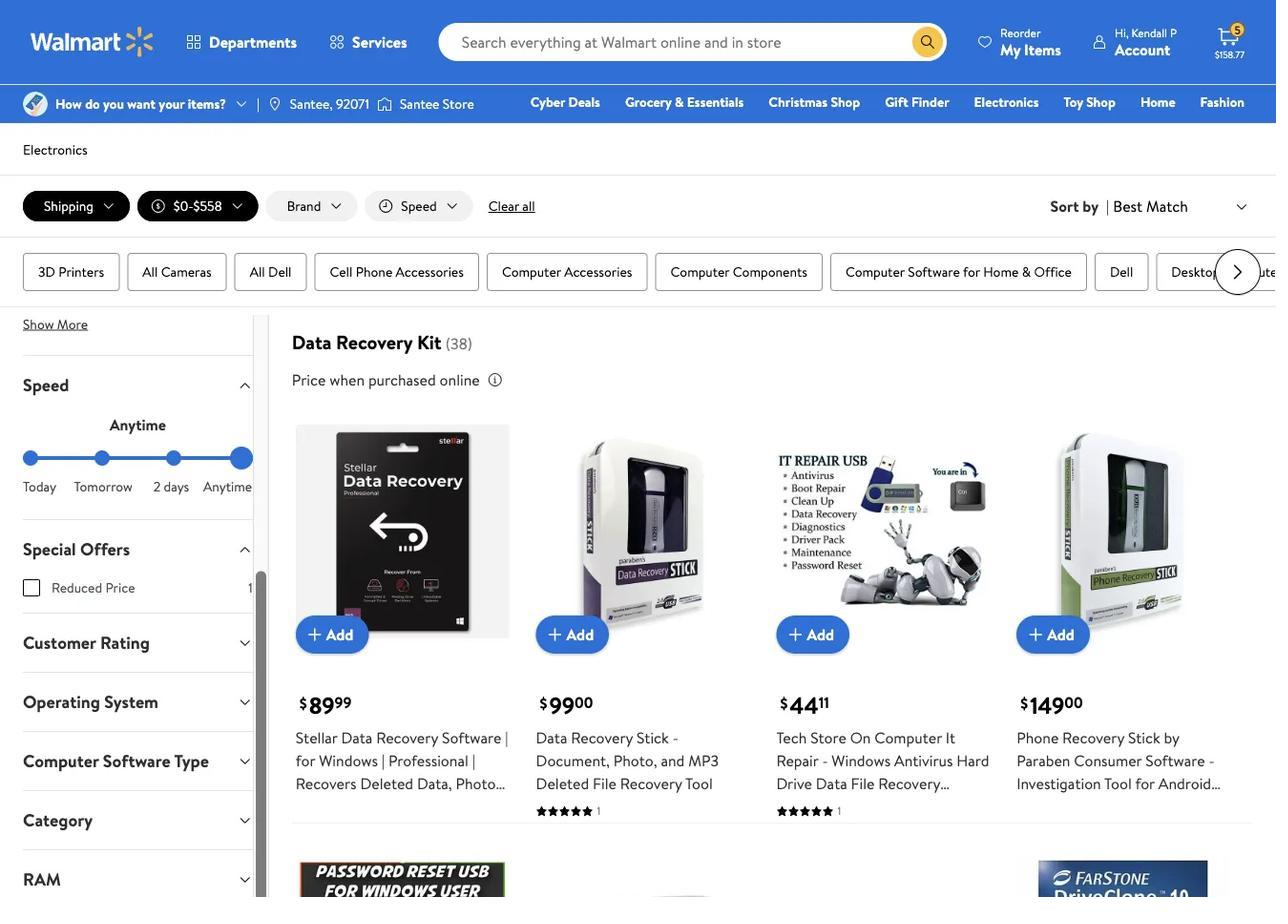 Task type: describe. For each thing, give the bounding box(es) containing it.
add for 89
[[326, 624, 354, 645]]

deals
[[569, 93, 601, 111]]

recovery down photo,
[[620, 773, 682, 794]]

purchased
[[368, 370, 436, 391]]

cyber deals
[[531, 93, 601, 111]]

$0-$558
[[174, 197, 222, 215]]

kit
[[417, 329, 442, 356]]

by inside the sort and filter section element
[[1083, 196, 1099, 217]]

christmas shop link
[[760, 92, 869, 112]]

auto
[[972, 119, 1000, 138]]

0 vertical spatial price
[[292, 370, 326, 391]]

all cameras link
[[127, 253, 227, 291]]

thumb
[[814, 842, 859, 863]]

departments
[[209, 32, 297, 53]]

home link
[[1132, 92, 1185, 112]]

file inside the data recovery stick - document, photo, and mp3 deleted file recovery tool
[[593, 773, 617, 794]]

price when purchased online
[[292, 370, 480, 391]]

recovery inside stellar data recovery software | for windows | professional | recovers deleted data, photos, videos, emails etc. | 1 pc 1 year | activation key card
[[376, 728, 438, 749]]

store for santee
[[443, 94, 474, 113]]

deleted inside stellar data recovery software | for windows | professional | recovers deleted data, photos, videos, emails etc. | 1 pc 1 year | activation key card
[[360, 773, 414, 794]]

registry link
[[1017, 118, 1083, 139]]

debit
[[1131, 119, 1163, 138]]

p
[[1171, 24, 1177, 41]]

walmart image
[[31, 27, 155, 57]]

walmart+ link
[[1180, 118, 1254, 139]]

$ 99 00
[[540, 689, 593, 721]]

1 accessories from the left
[[396, 263, 464, 281]]

account
[[1115, 39, 1171, 60]]

shop for christmas shop
[[831, 93, 861, 111]]

videos,
[[296, 796, 344, 817]]

clear
[[489, 197, 519, 215]]

for inside stellar data recovery software | for windows | professional | recovers deleted data, photos, videos, emails etc. | 1 pc 1 year | activation key card
[[296, 750, 315, 771]]

1 horizontal spatial drive
[[862, 842, 898, 863]]

computer for computer components
[[671, 263, 730, 281]]

photo,
[[614, 750, 658, 771]]

file inside tech store on computer it repair - windows antivirus hard drive data file recovery password reset tools utilities drivers live bootable boot usb flash thumb drive flash_drive
[[851, 773, 875, 794]]

fashion link
[[1192, 92, 1254, 112]]

professional
[[389, 750, 469, 771]]

speed tab
[[8, 356, 268, 414]]

add for 44
[[807, 624, 835, 645]]

services button
[[313, 19, 424, 65]]

computer for computer software for home & office
[[846, 263, 905, 281]]

usb
[[957, 819, 983, 840]]

- inside the data recovery stick - document, photo, and mp3 deleted file recovery tool
[[673, 728, 679, 749]]

0 horizontal spatial home
[[984, 263, 1019, 281]]

gift finder link
[[877, 92, 958, 112]]

recovery inside tech store on computer it repair - windows antivirus hard drive data file recovery password reset tools utilities drivers live bootable boot usb flash thumb drive flash_drive
[[879, 773, 941, 794]]

santee store
[[400, 94, 474, 113]]

stick for 149
[[1129, 728, 1161, 749]]

2 dell from the left
[[1110, 263, 1134, 281]]

toy
[[1064, 93, 1084, 111]]

next slide for guidednav list image
[[1216, 249, 1261, 295]]

00 for 149
[[1065, 692, 1083, 713]]

shipping
[[44, 197, 93, 215]]

computer accessories link
[[487, 253, 648, 291]]

speed inside the sort and filter section element
[[401, 197, 437, 215]]

paraben
[[1017, 750, 1071, 771]]

match
[[1147, 196, 1189, 217]]

2 accessories from the left
[[565, 263, 633, 281]]

store for tech
[[811, 728, 847, 749]]

92071
[[336, 94, 369, 113]]

data recovery kit (38)
[[292, 329, 473, 356]]

rating
[[100, 631, 150, 655]]

year
[[470, 796, 498, 817]]

none radio inside how fast do you want your order? option group
[[166, 450, 181, 466]]

$ for 89
[[300, 693, 307, 714]]

special offers button
[[8, 520, 268, 578]]

windows inside stellar data recovery software | for windows | professional | recovers deleted data, photos, videos, emails etc. | 1 pc 1 year | activation key card
[[319, 750, 378, 771]]

brand
[[287, 197, 321, 215]]

 image for how do you want your items?
[[23, 92, 48, 116]]

computer software for home & office
[[846, 263, 1072, 281]]

auto link
[[964, 118, 1009, 139]]

tech store on computer it repair - windows antivirus hard drive data file recovery password reset tools utilities drivers live bootable boot usb flash thumb drive flash_drive image
[[777, 425, 990, 639]]

0 vertical spatial speed button
[[365, 191, 473, 222]]

computer software for home & office link
[[831, 253, 1088, 291]]

computer components link
[[656, 253, 823, 291]]

toy shop
[[1064, 93, 1116, 111]]

add button for 149
[[1017, 616, 1090, 654]]

reduced price
[[52, 578, 135, 597]]

android
[[1159, 773, 1212, 794]]

services
[[352, 32, 407, 53]]

computer components
[[671, 263, 808, 281]]

add to cart image for 89
[[303, 623, 326, 646]]

hi,
[[1115, 24, 1129, 41]]

(38)
[[446, 333, 473, 354]]

cyber deals link
[[522, 92, 609, 112]]

phone inside the "phone recovery stick by paraben consumer software - investigation tool for android phones & tablets"
[[1017, 728, 1059, 749]]

santee, 92071
[[290, 94, 369, 113]]

customer
[[23, 631, 96, 655]]

Search search field
[[439, 23, 947, 61]]

data inside tech store on computer it repair - windows antivirus hard drive data file recovery password reset tools utilities drivers live bootable boot usb flash thumb drive flash_drive
[[816, 773, 848, 794]]

2 days
[[153, 477, 189, 496]]

drivers
[[777, 819, 825, 840]]

software inside stellar data recovery software | for windows | professional | recovers deleted data, photos, videos, emails etc. | 1 pc 1 year | activation key card
[[442, 728, 502, 749]]

printers
[[58, 263, 104, 281]]

all dell link
[[235, 253, 307, 291]]

| inside the sort and filter section element
[[1107, 196, 1110, 217]]

0 vertical spatial &
[[675, 93, 684, 111]]

software inside dropdown button
[[103, 749, 171, 773]]

tools
[[883, 796, 916, 817]]

repair
[[777, 750, 819, 771]]

all for all dell
[[250, 263, 265, 281]]

etc.
[[393, 796, 419, 817]]

add to cart image for 44
[[784, 623, 807, 646]]

add to cart image for 149
[[1025, 623, 1048, 646]]

password
[[777, 796, 838, 817]]

- inside the "phone recovery stick by paraben consumer software - investigation tool for android phones & tablets"
[[1209, 750, 1215, 771]]

grocery & essentials link
[[617, 92, 753, 112]]

departments button
[[170, 19, 313, 65]]

add button for 99
[[536, 616, 609, 654]]

software inside the "phone recovery stick by paraben consumer software - investigation tool for android phones & tablets"
[[1146, 750, 1206, 771]]

computer software type button
[[8, 732, 268, 790]]

search icon image
[[921, 34, 936, 50]]

farstone dcs-10-1 drive clone 10 server image
[[1017, 858, 1231, 898]]

stellar data recovery software | for windows | professional | recovers deleted data, photos, videos, emails etc. | 1 pc 1 year | activation key card
[[296, 728, 508, 840]]

by inside the "phone recovery stick by paraben consumer software - investigation tool for android phones & tablets"
[[1165, 728, 1180, 749]]

when
[[330, 370, 365, 391]]

0 horizontal spatial electronics
[[23, 140, 87, 159]]

investigation
[[1017, 773, 1102, 794]]

offers
[[80, 537, 130, 561]]

phone recovery stick by paraben consumer software - investigation tool for android phones & tablets image
[[1017, 425, 1231, 639]]

card
[[395, 819, 427, 840]]

windows inside tech store on computer it repair - windows antivirus hard drive data file recovery password reset tools utilities drivers live bootable boot usb flash thumb drive flash_drive
[[832, 750, 891, 771]]

system
[[104, 690, 159, 714]]

$ 89 99
[[300, 689, 352, 721]]

cell phone accessories link
[[315, 253, 479, 291]]

recovery up document,
[[571, 728, 633, 749]]

emails
[[348, 796, 390, 817]]

you
[[103, 94, 124, 113]]

$ for 44
[[781, 693, 788, 714]]

grocery & essentials
[[625, 93, 744, 111]]

1 vertical spatial speed button
[[8, 356, 268, 414]]

kendall
[[1132, 24, 1168, 41]]

special offers
[[23, 537, 130, 561]]

stellar data recovery software | for windows | professional | recovers deleted data, photos, videos, emails etc. | 1 pc 1 year | activation key card image
[[296, 425, 510, 639]]

stellar
[[296, 728, 338, 749]]

registry
[[1025, 119, 1074, 138]]

$ for 99
[[540, 693, 548, 714]]

all
[[523, 197, 535, 215]]

1 horizontal spatial 99
[[550, 689, 575, 721]]

0 horizontal spatial anytime
[[110, 414, 166, 435]]

phone recovery stick by paraben consumer software - investigation tool for android phones & tablets
[[1017, 728, 1215, 817]]

deleted inside the data recovery stick - document, photo, and mp3 deleted file recovery tool
[[536, 773, 589, 794]]

$558
[[193, 197, 222, 215]]



Task type: vqa. For each thing, say whether or not it's contained in the screenshot.
The '$978.09'
no



Task type: locate. For each thing, give the bounding box(es) containing it.
speed inside tab
[[23, 373, 69, 397]]

all for all cameras
[[143, 263, 158, 281]]

recovery up tools
[[879, 773, 941, 794]]

add to cart image
[[303, 623, 326, 646], [544, 623, 567, 646]]

$ left 149 at the right
[[1021, 693, 1029, 714]]

$ for 149
[[1021, 693, 1029, 714]]

data inside the data recovery stick - document, photo, and mp3 deleted file recovery tool
[[536, 728, 568, 749]]

add for 149
[[1048, 624, 1075, 645]]

0 vertical spatial electronics link
[[966, 92, 1048, 112]]

home left office
[[984, 263, 1019, 281]]

2 00 from the left
[[1065, 692, 1083, 713]]

1 vertical spatial home
[[984, 263, 1019, 281]]

1 horizontal spatial speed
[[401, 197, 437, 215]]

fashion auto
[[972, 93, 1245, 138]]

& down investigation
[[1069, 796, 1079, 817]]

do
[[85, 94, 100, 113]]

it
[[946, 728, 956, 749]]

computer software type tab
[[8, 732, 268, 790]]

add to cart image for 99
[[544, 623, 567, 646]]

data recovery stick - document, photo, and mp3 deleted file recovery tool image
[[536, 425, 750, 639]]

1 add to cart image from the left
[[303, 623, 326, 646]]

data right stellar
[[341, 728, 373, 749]]

1 horizontal spatial electronics link
[[966, 92, 1048, 112]]

drive down bootable
[[862, 842, 898, 863]]

add button for 89
[[296, 616, 369, 654]]

deleted up emails
[[360, 773, 414, 794]]

1 vertical spatial &
[[1022, 263, 1031, 281]]

price down offers
[[105, 578, 135, 597]]

legal information image
[[488, 373, 503, 388]]

add to cart image
[[784, 623, 807, 646], [1025, 623, 1048, 646]]

electronics link up the auto link
[[966, 92, 1048, 112]]

speed button up cell phone accessories
[[365, 191, 473, 222]]

1 horizontal spatial phone
[[1017, 728, 1059, 749]]

0 vertical spatial for
[[963, 263, 981, 281]]

0 horizontal spatial drive
[[777, 773, 813, 794]]

00 for 99
[[575, 692, 593, 713]]

1 horizontal spatial add to cart image
[[544, 623, 567, 646]]

0 horizontal spatial  image
[[23, 92, 48, 116]]

0 horizontal spatial dell
[[268, 263, 292, 281]]

3 $ from the left
[[781, 693, 788, 714]]

reset
[[842, 796, 880, 817]]

0 vertical spatial anytime
[[110, 414, 166, 435]]

hard
[[957, 750, 990, 771]]

add button for 44
[[777, 616, 850, 654]]

1 vertical spatial price
[[105, 578, 135, 597]]

lbs usb for windows 8.1 repair recovery install restore boot fix flash drive, 64 bit systems, core/pro/enterprise, 16 gb for desktop&laptop - silver image
[[536, 858, 750, 898]]

2 windows from the left
[[832, 750, 891, 771]]

store left on
[[811, 728, 847, 749]]

0 vertical spatial phone
[[356, 263, 393, 281]]

1 horizontal spatial tool
[[1105, 773, 1132, 794]]

stick for 99
[[637, 728, 669, 749]]

- inside tech store on computer it repair - windows antivirus hard drive data file recovery password reset tools utilities drivers live bootable boot usb flash thumb drive flash_drive
[[823, 750, 828, 771]]

speed up cell phone accessories
[[401, 197, 437, 215]]

by
[[1083, 196, 1099, 217], [1165, 728, 1180, 749]]

0 horizontal spatial -
[[673, 728, 679, 749]]

0 horizontal spatial for
[[296, 750, 315, 771]]

gift finder
[[885, 93, 950, 111]]

99
[[550, 689, 575, 721], [335, 692, 352, 713]]

1 horizontal spatial  image
[[377, 95, 392, 114]]

1 shop from the left
[[831, 93, 861, 111]]

electronics
[[975, 93, 1039, 111], [23, 140, 87, 159]]

2 shop from the left
[[1087, 93, 1116, 111]]

special offers tab
[[8, 520, 268, 578]]

add button up $ 149 00
[[1017, 616, 1090, 654]]

0 horizontal spatial price
[[105, 578, 135, 597]]

store inside tech store on computer it repair - windows antivirus hard drive data file recovery password reset tools utilities drivers live bootable boot usb flash thumb drive flash_drive
[[811, 728, 847, 749]]

1 horizontal spatial stick
[[1129, 728, 1161, 749]]

2 vertical spatial &
[[1069, 796, 1079, 817]]

recovery up consumer
[[1063, 728, 1125, 749]]

1 horizontal spatial anytime
[[203, 477, 252, 496]]

1 vertical spatial phone
[[1017, 728, 1059, 749]]

reduced
[[52, 578, 102, 597]]

data inside stellar data recovery software | for windows | professional | recovers deleted data, photos, videos, emails etc. | 1 pc 1 year | activation key card
[[341, 728, 373, 749]]

1 horizontal spatial shop
[[1087, 93, 1116, 111]]

None range field
[[23, 456, 253, 460]]

desktop compute
[[1172, 263, 1277, 281]]

$ 149 00
[[1021, 689, 1083, 721]]

photos,
[[456, 773, 506, 794]]

1 horizontal spatial file
[[851, 773, 875, 794]]

for inside the "phone recovery stick by paraben consumer software - investigation tool for android phones & tablets"
[[1136, 773, 1155, 794]]

grocery
[[625, 93, 672, 111]]

1 horizontal spatial price
[[292, 370, 326, 391]]

1 horizontal spatial windows
[[832, 750, 891, 771]]

days
[[164, 477, 189, 496]]

computer inside tech store on computer it repair - windows antivirus hard drive data file recovery password reset tools utilities drivers live bootable boot usb flash thumb drive flash_drive
[[875, 728, 943, 749]]

add to cart image up 149 at the right
[[1025, 623, 1048, 646]]

data up password
[[816, 773, 848, 794]]

anytime inside how fast do you want your order? option group
[[203, 477, 252, 496]]

cameras
[[161, 263, 212, 281]]

deleted
[[360, 773, 414, 794], [536, 773, 589, 794]]

file
[[593, 773, 617, 794], [851, 773, 875, 794]]

1 horizontal spatial dell
[[1110, 263, 1134, 281]]

4 add from the left
[[1048, 624, 1075, 645]]

3 add button from the left
[[777, 616, 850, 654]]

computer accessories
[[502, 263, 633, 281]]

price left when
[[292, 370, 326, 391]]

 image left how
[[23, 92, 48, 116]]

add to cart image up "89"
[[303, 623, 326, 646]]

0 vertical spatial speed
[[401, 197, 437, 215]]

stick
[[637, 728, 669, 749], [1129, 728, 1161, 749]]

0 horizontal spatial accessories
[[396, 263, 464, 281]]

1 vertical spatial electronics
[[23, 140, 87, 159]]

today
[[23, 477, 56, 496]]

$ left "89"
[[300, 693, 307, 714]]

best match button
[[1110, 194, 1254, 219]]

2 horizontal spatial for
[[1136, 773, 1155, 794]]

utilities
[[920, 796, 971, 817]]

desktop compute link
[[1157, 253, 1277, 291]]

89
[[309, 689, 335, 721]]

0 horizontal spatial electronics link
[[23, 140, 87, 159]]

1 00 from the left
[[575, 692, 593, 713]]

by up android
[[1165, 728, 1180, 749]]

add up $ 149 00
[[1048, 624, 1075, 645]]

$ inside the $ 99 00
[[540, 693, 548, 714]]

2 horizontal spatial &
[[1069, 796, 1079, 817]]

1 horizontal spatial store
[[811, 728, 847, 749]]

recovery inside the "phone recovery stick by paraben consumer software - investigation tool for android phones & tablets"
[[1063, 728, 1125, 749]]

0 horizontal spatial stick
[[637, 728, 669, 749]]

Walmart Site-Wide search field
[[439, 23, 947, 61]]

add for 99
[[567, 624, 594, 645]]

99 up document,
[[550, 689, 575, 721]]

1 horizontal spatial add to cart image
[[1025, 623, 1048, 646]]

add up the $ 99 00
[[567, 624, 594, 645]]

santee
[[400, 94, 440, 113]]

 image right 92071 on the top
[[377, 95, 392, 114]]

0 horizontal spatial 00
[[575, 692, 593, 713]]

category
[[23, 809, 93, 832]]

sort
[[1051, 196, 1079, 217]]

1 stick from the left
[[637, 728, 669, 749]]

accessories up the kit
[[396, 263, 464, 281]]

1 vertical spatial store
[[811, 728, 847, 749]]

dell link
[[1095, 253, 1149, 291]]

operating system button
[[8, 673, 268, 731]]

1 file from the left
[[593, 773, 617, 794]]

2 vertical spatial for
[[1136, 773, 1155, 794]]

data up document,
[[536, 728, 568, 749]]

1 horizontal spatial for
[[963, 263, 981, 281]]

$ inside $ 89 99
[[300, 693, 307, 714]]

anytime
[[110, 414, 166, 435], [203, 477, 252, 496]]

0 horizontal spatial speed button
[[8, 356, 268, 414]]

sort and filter section element
[[0, 176, 1277, 237]]

tech store on computer it repair - windows antivirus hard drive data file recovery password reset tools utilities drivers live bootable boot usb flash thumb drive flash_drive
[[777, 728, 990, 863]]

3d printers link
[[23, 253, 120, 291]]

3 add from the left
[[807, 624, 835, 645]]

0 horizontal spatial shop
[[831, 93, 861, 111]]

149
[[1030, 689, 1065, 721]]

2 $ from the left
[[540, 693, 548, 714]]

1 horizontal spatial &
[[1022, 263, 1031, 281]]

dell left cell
[[268, 263, 292, 281]]

tech
[[777, 728, 807, 749]]

1 vertical spatial speed
[[23, 373, 69, 397]]

Today radio
[[23, 450, 38, 466]]

walmart+
[[1188, 119, 1245, 138]]

computer inside dropdown button
[[23, 749, 99, 773]]

speed
[[401, 197, 437, 215], [23, 373, 69, 397]]

document,
[[536, 750, 610, 771]]

tool inside the "phone recovery stick by paraben consumer software - investigation tool for android phones & tablets"
[[1105, 773, 1132, 794]]

shop right the toy
[[1087, 93, 1116, 111]]

- up and
[[673, 728, 679, 749]]

4 add button from the left
[[1017, 616, 1090, 654]]

1 horizontal spatial 00
[[1065, 692, 1083, 713]]

data up when
[[292, 329, 332, 356]]

$ up document,
[[540, 693, 548, 714]]

deleted down document,
[[536, 773, 589, 794]]

consumer
[[1075, 750, 1142, 771]]

items
[[1025, 39, 1062, 60]]

2 add to cart image from the left
[[1025, 623, 1048, 646]]

0 horizontal spatial &
[[675, 93, 684, 111]]

phone right cell
[[356, 263, 393, 281]]

accessories down the sort and filter section element
[[565, 263, 633, 281]]

0 horizontal spatial add to cart image
[[303, 623, 326, 646]]

1 vertical spatial for
[[296, 750, 315, 771]]

00 inside $ 149 00
[[1065, 692, 1083, 713]]

phone up paraben
[[1017, 728, 1059, 749]]

home up debit
[[1141, 93, 1176, 111]]

add to cart image up 44
[[784, 623, 807, 646]]

1 dell from the left
[[268, 263, 292, 281]]

add button up '11'
[[777, 616, 850, 654]]

on
[[851, 728, 871, 749]]

1 horizontal spatial electronics
[[975, 93, 1039, 111]]

0 horizontal spatial by
[[1083, 196, 1099, 217]]

toy shop link
[[1056, 92, 1125, 112]]

christmas
[[769, 93, 828, 111]]

ram
[[23, 868, 61, 892]]

0 horizontal spatial windows
[[319, 750, 378, 771]]

- right repair
[[823, 750, 828, 771]]

1 horizontal spatial speed button
[[365, 191, 473, 222]]

windows down on
[[832, 750, 891, 771]]

category tab
[[8, 791, 268, 850]]

00 up paraben
[[1065, 692, 1083, 713]]

recovery up professional
[[376, 728, 438, 749]]

1
[[249, 578, 253, 597], [429, 796, 434, 817], [461, 796, 466, 817], [597, 803, 601, 819], [838, 803, 842, 819]]

& right grocery
[[675, 93, 684, 111]]

tool down consumer
[[1105, 773, 1132, 794]]

99 up stellar
[[335, 692, 352, 713]]

electronics down how
[[23, 140, 87, 159]]

$ inside $ 149 00
[[1021, 693, 1029, 714]]

boot
[[922, 819, 954, 840]]

windows up 'recovers'
[[319, 750, 378, 771]]

tool down mp3
[[686, 773, 713, 794]]

data recovery stick - document, photo, and mp3 deleted file recovery tool
[[536, 728, 719, 794]]

dell inside 'link'
[[268, 263, 292, 281]]

0 vertical spatial electronics
[[975, 93, 1039, 111]]

phone
[[356, 263, 393, 281], [1017, 728, 1059, 749]]

0 vertical spatial drive
[[777, 773, 813, 794]]

0 vertical spatial store
[[443, 94, 474, 113]]

file down photo,
[[593, 773, 617, 794]]

00 up document,
[[575, 692, 593, 713]]

1 all from the left
[[143, 263, 158, 281]]

1 add button from the left
[[296, 616, 369, 654]]

for left office
[[963, 263, 981, 281]]

want
[[127, 94, 156, 113]]

recovers
[[296, 773, 357, 794]]

1 vertical spatial anytime
[[203, 477, 252, 496]]

$ left 44
[[781, 693, 788, 714]]

99 inside $ 89 99
[[335, 692, 352, 713]]

electronics up the auto link
[[975, 93, 1039, 111]]

$ inside "$ 44 11"
[[781, 693, 788, 714]]

antivirus
[[895, 750, 953, 771]]

computer for computer software type
[[23, 749, 99, 773]]

best
[[1114, 196, 1143, 217]]

ram tab
[[8, 851, 268, 898]]

0 horizontal spatial phone
[[356, 263, 393, 281]]

password reset recovery usb flash drive for windows pc computer unlock tool image
[[296, 858, 510, 898]]

0 vertical spatial home
[[1141, 93, 1176, 111]]

 image
[[267, 96, 282, 112]]

3d printers
[[38, 263, 104, 281]]

computer
[[502, 263, 561, 281], [671, 263, 730, 281], [846, 263, 905, 281], [875, 728, 943, 749], [23, 749, 99, 773]]

2 add to cart image from the left
[[544, 623, 567, 646]]

gift
[[885, 93, 909, 111]]

0 horizontal spatial add to cart image
[[784, 623, 807, 646]]

and
[[661, 750, 685, 771]]

1 add from the left
[[326, 624, 354, 645]]

flash
[[777, 842, 810, 863]]

add up $ 89 99
[[326, 624, 354, 645]]

speed down show more button
[[23, 373, 69, 397]]

2 stick from the left
[[1129, 728, 1161, 749]]

0 horizontal spatial deleted
[[360, 773, 414, 794]]

1 add to cart image from the left
[[784, 623, 807, 646]]

tool inside the data recovery stick - document, photo, and mp3 deleted file recovery tool
[[686, 773, 713, 794]]

shop for toy shop
[[1087, 93, 1116, 111]]

1 windows from the left
[[319, 750, 378, 771]]

stick inside the "phone recovery stick by paraben consumer software - investigation tool for android phones & tablets"
[[1129, 728, 1161, 749]]

None radio
[[166, 450, 181, 466]]

0 horizontal spatial store
[[443, 94, 474, 113]]

all left cameras
[[143, 263, 158, 281]]

1 vertical spatial electronics link
[[23, 140, 87, 159]]

all right cameras
[[250, 263, 265, 281]]

tool
[[686, 773, 713, 794], [1105, 773, 1132, 794]]

0 horizontal spatial 99
[[335, 692, 352, 713]]

electronics link down how
[[23, 140, 87, 159]]

one debit
[[1099, 119, 1163, 138]]

Tomorrow radio
[[94, 450, 110, 466]]

& left office
[[1022, 263, 1031, 281]]

for inside computer software for home & office link
[[963, 263, 981, 281]]

1 horizontal spatial all
[[250, 263, 265, 281]]

drive down repair
[[777, 773, 813, 794]]

1 horizontal spatial by
[[1165, 728, 1180, 749]]

0 horizontal spatial all
[[143, 263, 158, 281]]

2 file from the left
[[851, 773, 875, 794]]

-
[[673, 728, 679, 749], [823, 750, 828, 771], [1209, 750, 1215, 771]]

Anytime radio
[[238, 450, 253, 466]]

$158.77
[[1216, 48, 1246, 61]]

add up '11'
[[807, 624, 835, 645]]

1 horizontal spatial deleted
[[536, 773, 589, 794]]

by right sort
[[1083, 196, 1099, 217]]

activation
[[296, 819, 363, 840]]

0 vertical spatial by
[[1083, 196, 1099, 217]]

add to cart image up the $ 99 00
[[544, 623, 567, 646]]

operating system tab
[[8, 673, 268, 731]]

 image for santee store
[[377, 95, 392, 114]]

anytime up how fast do you want your order? option group
[[110, 414, 166, 435]]

1 horizontal spatial accessories
[[565, 263, 633, 281]]

special
[[23, 537, 76, 561]]

2 all from the left
[[250, 263, 265, 281]]

more
[[57, 315, 88, 333]]

dell down the best
[[1110, 263, 1134, 281]]

1 horizontal spatial -
[[823, 750, 828, 771]]

speed button up tomorrow 'option'
[[8, 356, 268, 414]]

store right the santee at the left top of the page
[[443, 94, 474, 113]]

shop right christmas
[[831, 93, 861, 111]]

0 horizontal spatial file
[[593, 773, 617, 794]]

2 add from the left
[[567, 624, 594, 645]]

1 vertical spatial by
[[1165, 728, 1180, 749]]

recovery up price when purchased online
[[336, 329, 413, 356]]

None checkbox
[[23, 579, 40, 597]]

00 inside the $ 99 00
[[575, 692, 593, 713]]

operating system
[[23, 690, 159, 714]]

how fast do you want your order? option group
[[23, 450, 253, 496]]

2 add button from the left
[[536, 616, 609, 654]]

items?
[[188, 94, 226, 113]]

stick up consumer
[[1129, 728, 1161, 749]]

1 vertical spatial drive
[[862, 842, 898, 863]]

tablets
[[1082, 796, 1128, 817]]

2 horizontal spatial -
[[1209, 750, 1215, 771]]

reorder my items
[[1001, 24, 1062, 60]]

2 tool from the left
[[1105, 773, 1132, 794]]

one
[[1099, 119, 1128, 138]]

- up android
[[1209, 750, 1215, 771]]

add button up $ 89 99
[[296, 616, 369, 654]]

0 horizontal spatial speed
[[23, 373, 69, 397]]

1 $ from the left
[[300, 693, 307, 714]]

1 horizontal spatial home
[[1141, 93, 1176, 111]]

file up reset on the right of the page
[[851, 773, 875, 794]]

& inside the "phone recovery stick by paraben consumer software - investigation tool for android phones & tablets"
[[1069, 796, 1079, 817]]

 image
[[23, 92, 48, 116], [377, 95, 392, 114]]

show more
[[23, 315, 88, 333]]

price
[[292, 370, 326, 391], [105, 578, 135, 597]]

drive
[[777, 773, 813, 794], [862, 842, 898, 863]]

cell phone accessories
[[330, 263, 464, 281]]

computer software type
[[23, 749, 209, 773]]

add button up the $ 99 00
[[536, 616, 609, 654]]

1 deleted from the left
[[360, 773, 414, 794]]

stick inside the data recovery stick - document, photo, and mp3 deleted file recovery tool
[[637, 728, 669, 749]]

0 horizontal spatial tool
[[686, 773, 713, 794]]

speed button
[[365, 191, 473, 222], [8, 356, 268, 414]]

$ 44 11
[[781, 689, 830, 721]]

2 deleted from the left
[[536, 773, 589, 794]]

for
[[963, 263, 981, 281], [296, 750, 315, 771], [1136, 773, 1155, 794]]

1 tool from the left
[[686, 773, 713, 794]]

4 $ from the left
[[1021, 693, 1029, 714]]

data,
[[417, 773, 452, 794]]

for left android
[[1136, 773, 1155, 794]]

computer for computer accessories
[[502, 263, 561, 281]]

anytime down anytime radio
[[203, 477, 252, 496]]

stick up photo,
[[637, 728, 669, 749]]

customer rating
[[23, 631, 150, 655]]

customer rating tab
[[8, 614, 268, 672]]

for down stellar
[[296, 750, 315, 771]]



